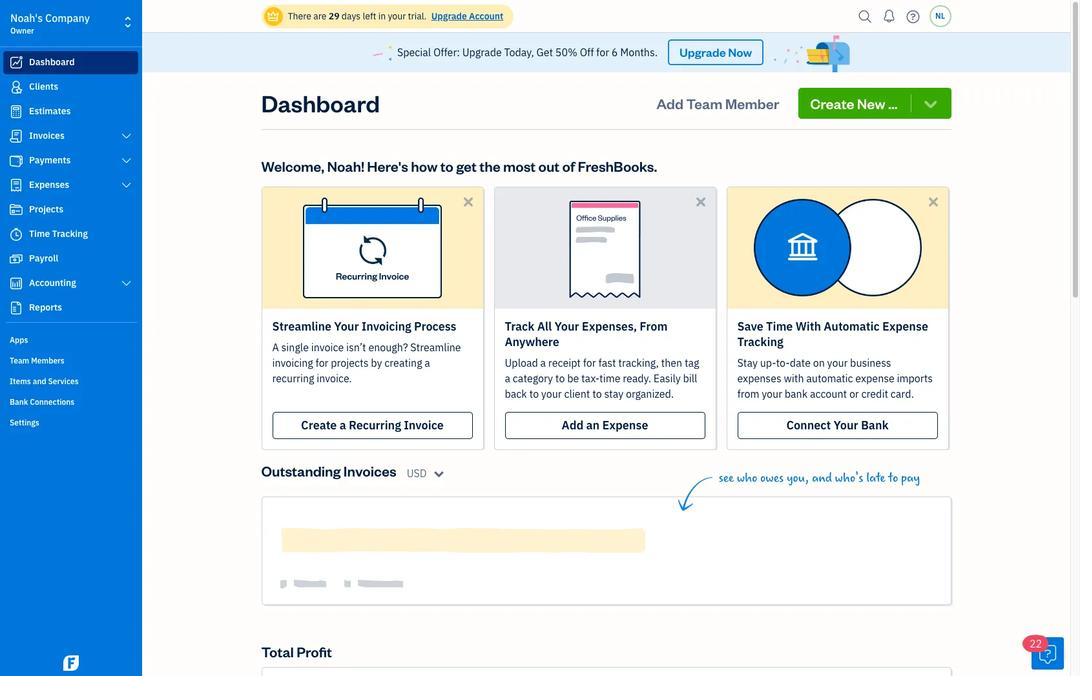 Task type: vqa. For each thing, say whether or not it's contained in the screenshot.
Number
no



Task type: locate. For each thing, give the bounding box(es) containing it.
tracking down projects link
[[52, 228, 88, 240]]

new
[[857, 94, 886, 112]]

left
[[363, 10, 376, 22]]

add inside add team member button
[[657, 94, 684, 112]]

0 horizontal spatial and
[[33, 377, 46, 386]]

chevrondown image
[[922, 94, 940, 112]]

save time with automatic expense tracking
[[738, 319, 929, 349]]

1 vertical spatial dashboard
[[261, 88, 380, 118]]

stay
[[738, 357, 758, 369]]

1 horizontal spatial for
[[583, 357, 596, 369]]

single
[[281, 341, 309, 354]]

for down invoice
[[316, 357, 329, 369]]

0 vertical spatial invoices
[[29, 130, 65, 142]]

invoice.
[[317, 372, 352, 385]]

a up back
[[505, 372, 511, 385]]

1 vertical spatial create
[[301, 418, 337, 433]]

and right you,
[[812, 471, 832, 486]]

invoices inside main element
[[29, 130, 65, 142]]

to left be
[[556, 372, 565, 385]]

your
[[388, 10, 406, 22], [827, 357, 848, 369], [541, 388, 562, 400], [762, 388, 783, 400]]

are
[[314, 10, 327, 22]]

owner
[[10, 26, 34, 36]]

settings
[[10, 418, 39, 428]]

1 vertical spatial team
[[10, 356, 29, 366]]

1 vertical spatial expense
[[602, 418, 648, 433]]

a up category
[[541, 357, 546, 369]]

upgrade right offer:
[[462, 46, 502, 59]]

add an expense link
[[505, 412, 705, 439]]

connect your bank link
[[738, 412, 938, 439]]

0 horizontal spatial tracking
[[52, 228, 88, 240]]

dashboard link
[[3, 51, 138, 74]]

tracking down save
[[738, 335, 784, 349]]

expense image
[[8, 179, 24, 192]]

1 chevron large down image from the top
[[121, 131, 132, 142]]

a single invoice isn't enough? streamline invoicing for projects by creating a recurring invoice.
[[272, 341, 461, 385]]

0 horizontal spatial your
[[334, 319, 359, 334]]

1 vertical spatial tracking
[[738, 335, 784, 349]]

add for add an expense
[[562, 418, 584, 433]]

streamline down process
[[411, 341, 461, 354]]

main element
[[0, 0, 174, 677]]

chevron large down image for accounting
[[121, 279, 132, 289]]

a left recurring
[[340, 418, 346, 433]]

invoices down create a recurring invoice 'link'
[[344, 462, 397, 480]]

your down category
[[541, 388, 562, 400]]

connect your bank
[[787, 418, 889, 433]]

your up the isn't
[[334, 319, 359, 334]]

anywhere
[[505, 335, 560, 349]]

for inside the 'a single invoice isn't enough? streamline invoicing for projects by creating a recurring invoice.'
[[316, 357, 329, 369]]

bank down credit
[[861, 418, 889, 433]]

bank connections
[[10, 397, 75, 407]]

from
[[640, 319, 668, 334]]

create a recurring invoice link
[[272, 412, 473, 439]]

profit
[[297, 643, 332, 661]]

create inside dropdown button
[[810, 94, 855, 112]]

bank
[[10, 397, 28, 407], [861, 418, 889, 433]]

0 vertical spatial and
[[33, 377, 46, 386]]

tracking
[[52, 228, 88, 240], [738, 335, 784, 349]]

expense
[[883, 319, 929, 334], [602, 418, 648, 433]]

0 vertical spatial dashboard
[[29, 56, 75, 68]]

reports
[[29, 302, 62, 313]]

1 horizontal spatial bank
[[861, 418, 889, 433]]

invoice
[[311, 341, 344, 354]]

0 vertical spatial add
[[657, 94, 684, 112]]

add
[[657, 94, 684, 112], [562, 418, 584, 433]]

recurring
[[272, 372, 314, 385]]

0 horizontal spatial invoices
[[29, 130, 65, 142]]

payments
[[29, 154, 71, 166]]

chevron large down image
[[121, 131, 132, 142], [121, 279, 132, 289]]

late
[[867, 471, 886, 486]]

a inside the 'a single invoice isn't enough? streamline invoicing for projects by creating a recurring invoice.'
[[425, 357, 430, 369]]

a right "creating"
[[425, 357, 430, 369]]

0 vertical spatial team
[[686, 94, 723, 112]]

special offer: upgrade today, get 50% off for 6 months.
[[397, 46, 658, 59]]

a inside 'link'
[[340, 418, 346, 433]]

team left member
[[686, 94, 723, 112]]

chevron large down image down payroll link
[[121, 279, 132, 289]]

crown image
[[267, 9, 280, 23]]

there
[[288, 10, 311, 22]]

dismiss image
[[461, 194, 476, 209], [694, 194, 709, 209]]

chevron large down image down estimates link
[[121, 131, 132, 142]]

2 chevron large down image from the top
[[121, 279, 132, 289]]

0 horizontal spatial dismiss image
[[461, 194, 476, 209]]

money image
[[8, 253, 24, 266]]

in
[[378, 10, 386, 22]]

items
[[10, 377, 31, 386]]

1 horizontal spatial your
[[555, 319, 579, 334]]

save
[[738, 319, 764, 334]]

1 horizontal spatial invoices
[[344, 462, 397, 480]]

1 vertical spatial bank
[[861, 418, 889, 433]]

1 chevron large down image from the top
[[121, 156, 132, 166]]

0 horizontal spatial bank
[[10, 397, 28, 407]]

payroll
[[29, 253, 58, 264]]

chevron large down image up expenses link
[[121, 156, 132, 166]]

you,
[[787, 471, 809, 486]]

1 vertical spatial streamline
[[411, 341, 461, 354]]

create up "outstanding invoices"
[[301, 418, 337, 433]]

1 horizontal spatial dismiss image
[[694, 194, 709, 209]]

time inside save time with automatic expense tracking
[[766, 319, 793, 334]]

your for streamline
[[334, 319, 359, 334]]

chevron large down image up projects link
[[121, 180, 132, 191]]

0 vertical spatial time
[[29, 228, 50, 240]]

0 horizontal spatial add
[[562, 418, 584, 433]]

2 horizontal spatial your
[[834, 418, 859, 433]]

chevron large down image inside invoices link
[[121, 131, 132, 142]]

chevron large down image for expenses
[[121, 180, 132, 191]]

1 vertical spatial chevron large down image
[[121, 279, 132, 289]]

team
[[686, 94, 723, 112], [10, 356, 29, 366]]

and
[[33, 377, 46, 386], [812, 471, 832, 486]]

0 horizontal spatial for
[[316, 357, 329, 369]]

dismiss image
[[926, 194, 941, 209]]

50%
[[556, 46, 578, 59]]

invoicing
[[362, 319, 411, 334]]

1 horizontal spatial create
[[810, 94, 855, 112]]

for inside upload a receipt for fast tracking, then tag a category to be tax-time ready. easily bill back to your client to stay organized.
[[583, 357, 596, 369]]

back
[[505, 388, 527, 400]]

0 vertical spatial chevron large down image
[[121, 156, 132, 166]]

1 horizontal spatial time
[[766, 319, 793, 334]]

offer:
[[434, 46, 460, 59]]

accounting
[[29, 277, 76, 289]]

0 vertical spatial tracking
[[52, 228, 88, 240]]

0 vertical spatial chevron large down image
[[121, 131, 132, 142]]

date
[[790, 357, 811, 369]]

and right items
[[33, 377, 46, 386]]

1 horizontal spatial and
[[812, 471, 832, 486]]

create a recurring invoice
[[301, 418, 444, 433]]

expense up business
[[883, 319, 929, 334]]

expense right the an
[[602, 418, 648, 433]]

account
[[469, 10, 504, 22]]

to down category
[[530, 388, 539, 400]]

chevron large down image
[[121, 156, 132, 166], [121, 180, 132, 191]]

0 vertical spatial expense
[[883, 319, 929, 334]]

0 horizontal spatial dashboard
[[29, 56, 75, 68]]

off
[[580, 46, 594, 59]]

team down apps
[[10, 356, 29, 366]]

team inside button
[[686, 94, 723, 112]]

2 chevron large down image from the top
[[121, 180, 132, 191]]

settings link
[[3, 413, 138, 432]]

total
[[261, 643, 294, 661]]

1 dismiss image from the left
[[461, 194, 476, 209]]

months.
[[620, 46, 658, 59]]

for up tax-
[[583, 357, 596, 369]]

your down or
[[834, 418, 859, 433]]

there are 29 days left in your trial. upgrade account
[[288, 10, 504, 22]]

usd
[[407, 467, 427, 480]]

create inside 'link'
[[301, 418, 337, 433]]

tax-
[[582, 372, 600, 385]]

2 horizontal spatial for
[[596, 46, 609, 59]]

business
[[850, 357, 892, 369]]

time
[[29, 228, 50, 240], [766, 319, 793, 334]]

your for connect
[[834, 418, 859, 433]]

time
[[600, 372, 621, 385]]

here's
[[367, 157, 408, 175]]

1 vertical spatial chevron large down image
[[121, 180, 132, 191]]

1 horizontal spatial team
[[686, 94, 723, 112]]

for for create
[[316, 357, 329, 369]]

0 vertical spatial create
[[810, 94, 855, 112]]

your inside upload a receipt for fast tracking, then tag a category to be tax-time ready. easily bill back to your client to stay organized.
[[541, 388, 562, 400]]

0 horizontal spatial team
[[10, 356, 29, 366]]

enough?
[[369, 341, 408, 354]]

to left get
[[441, 157, 454, 175]]

bank down items
[[10, 397, 28, 407]]

1 vertical spatial time
[[766, 319, 793, 334]]

chevron large down image inside the accounting link
[[121, 279, 132, 289]]

dismiss image for streamline your invoicing process
[[461, 194, 476, 209]]

for left 6
[[596, 46, 609, 59]]

add for add team member
[[657, 94, 684, 112]]

up-
[[760, 357, 776, 369]]

chevron large down image inside expenses link
[[121, 180, 132, 191]]

1 horizontal spatial dashboard
[[261, 88, 380, 118]]

6
[[612, 46, 618, 59]]

2 dismiss image from the left
[[694, 194, 709, 209]]

0 horizontal spatial time
[[29, 228, 50, 240]]

1 horizontal spatial tracking
[[738, 335, 784, 349]]

invoices up the payments
[[29, 130, 65, 142]]

create left new
[[810, 94, 855, 112]]

trial.
[[408, 10, 427, 22]]

tracking inside save time with automatic expense tracking
[[738, 335, 784, 349]]

to
[[441, 157, 454, 175], [556, 372, 565, 385], [530, 388, 539, 400], [593, 388, 602, 400], [889, 471, 898, 486]]

0 horizontal spatial create
[[301, 418, 337, 433]]

add down months.
[[657, 94, 684, 112]]

0 horizontal spatial streamline
[[272, 319, 332, 334]]

1 horizontal spatial expense
[[883, 319, 929, 334]]

your down expenses
[[762, 388, 783, 400]]

time left with
[[766, 319, 793, 334]]

1 horizontal spatial streamline
[[411, 341, 461, 354]]

nl button
[[930, 5, 952, 27]]

upgrade
[[431, 10, 467, 22], [680, 45, 726, 60], [462, 46, 502, 59]]

0 vertical spatial bank
[[10, 397, 28, 407]]

streamline up single
[[272, 319, 332, 334]]

1 vertical spatial add
[[562, 418, 584, 433]]

fast
[[599, 357, 616, 369]]

add team member button
[[645, 88, 791, 119]]

your right all in the top of the page
[[555, 319, 579, 334]]

dashboard
[[29, 56, 75, 68], [261, 88, 380, 118]]

category
[[513, 372, 553, 385]]

time right timer image
[[29, 228, 50, 240]]

add inside add an expense link
[[562, 418, 584, 433]]

estimates
[[29, 105, 71, 117]]

1 horizontal spatial add
[[657, 94, 684, 112]]

freshbooks.
[[578, 157, 657, 175]]

add left the an
[[562, 418, 584, 433]]



Task type: describe. For each thing, give the bounding box(es) containing it.
streamline your invoicing process
[[272, 319, 457, 334]]

create new …
[[810, 94, 898, 112]]

items and services link
[[3, 372, 138, 391]]

payments link
[[3, 149, 138, 173]]

member
[[725, 94, 780, 112]]

time tracking link
[[3, 223, 138, 246]]

most
[[503, 157, 536, 175]]

client
[[564, 388, 590, 400]]

timer image
[[8, 228, 24, 241]]

reports link
[[3, 297, 138, 320]]

team members link
[[3, 351, 138, 370]]

stay up-to-date on your business expenses with automatic expense imports from your bank account or credit card.
[[738, 357, 933, 400]]

process
[[414, 319, 457, 334]]

tag
[[685, 357, 700, 369]]

invoice image
[[8, 130, 24, 143]]

an
[[586, 418, 600, 433]]

company
[[45, 12, 90, 25]]

freshbooks image
[[61, 656, 81, 671]]

recurring
[[349, 418, 401, 433]]

clients
[[29, 81, 58, 92]]

chevron large down image for invoices
[[121, 131, 132, 142]]

outstanding
[[261, 462, 341, 480]]

search image
[[855, 7, 876, 26]]

invoicing
[[272, 357, 313, 369]]

all
[[537, 319, 552, 334]]

by
[[371, 357, 382, 369]]

noah!
[[327, 157, 364, 175]]

expense
[[856, 372, 895, 385]]

resource center badge image
[[1032, 638, 1064, 670]]

time tracking
[[29, 228, 88, 240]]

22
[[1030, 638, 1042, 651]]

who's
[[835, 471, 864, 486]]

be
[[567, 372, 579, 385]]

1 vertical spatial invoices
[[344, 462, 397, 480]]

project image
[[8, 204, 24, 216]]

bank connections link
[[3, 392, 138, 412]]

…
[[889, 94, 898, 112]]

1 vertical spatial and
[[812, 471, 832, 486]]

card.
[[891, 388, 914, 400]]

add team member
[[657, 94, 780, 112]]

report image
[[8, 302, 24, 315]]

invoices link
[[3, 125, 138, 148]]

Currency field
[[407, 466, 450, 481]]

dashboard inside main element
[[29, 56, 75, 68]]

creating
[[385, 357, 422, 369]]

imports
[[897, 372, 933, 385]]

isn't
[[346, 341, 366, 354]]

payment image
[[8, 154, 24, 167]]

total profit
[[261, 643, 332, 661]]

connect
[[787, 418, 831, 433]]

who
[[737, 471, 758, 486]]

nl
[[936, 11, 945, 21]]

connections
[[30, 397, 75, 407]]

estimates link
[[3, 100, 138, 123]]

outstanding invoices
[[261, 462, 397, 480]]

the
[[480, 157, 501, 175]]

apps link
[[3, 330, 138, 350]]

or
[[850, 388, 859, 400]]

chevron large down image for payments
[[121, 156, 132, 166]]

and inside main element
[[33, 377, 46, 386]]

projects
[[331, 357, 369, 369]]

to left stay
[[593, 388, 602, 400]]

0 vertical spatial streamline
[[272, 319, 332, 334]]

create for create a recurring invoice
[[301, 418, 337, 433]]

create new … button
[[799, 88, 952, 119]]

your right in
[[388, 10, 406, 22]]

0 horizontal spatial expense
[[602, 418, 648, 433]]

then
[[661, 357, 682, 369]]

items and services
[[10, 377, 79, 386]]

track
[[505, 319, 535, 334]]

team inside main element
[[10, 356, 29, 366]]

to-
[[776, 357, 790, 369]]

organized.
[[626, 388, 674, 400]]

your up the automatic
[[827, 357, 848, 369]]

team members
[[10, 356, 65, 366]]

noah's
[[10, 12, 43, 25]]

time inside main element
[[29, 228, 50, 240]]

upgrade now link
[[668, 40, 764, 65]]

bank inside 'link'
[[10, 397, 28, 407]]

credit
[[862, 388, 889, 400]]

with
[[796, 319, 821, 334]]

pay
[[901, 471, 920, 486]]

streamline inside the 'a single invoice isn't enough? streamline invoicing for projects by creating a recurring invoice.'
[[411, 341, 461, 354]]

dashboard image
[[8, 56, 24, 69]]

upgrade right 'trial.'
[[431, 10, 467, 22]]

for for upgrade
[[596, 46, 609, 59]]

upgrade left now
[[680, 45, 726, 60]]

bill
[[683, 372, 697, 385]]

upgrade now
[[680, 45, 752, 60]]

ready.
[[623, 372, 651, 385]]

notifications image
[[879, 3, 900, 29]]

go to help image
[[903, 7, 924, 26]]

automatic
[[824, 319, 880, 334]]

projects link
[[3, 198, 138, 222]]

estimate image
[[8, 105, 24, 118]]

create for create new …
[[810, 94, 855, 112]]

to left pay
[[889, 471, 898, 486]]

with
[[784, 372, 804, 385]]

welcome,
[[261, 157, 324, 175]]

today,
[[504, 46, 534, 59]]

of
[[563, 157, 575, 175]]

receipt
[[549, 357, 581, 369]]

dismiss image for track all your expenses, from anywhere
[[694, 194, 709, 209]]

noah's company owner
[[10, 12, 90, 36]]

expenses
[[29, 179, 69, 191]]

29
[[329, 10, 340, 22]]

tracking inside main element
[[52, 228, 88, 240]]

out
[[539, 157, 560, 175]]

tracking,
[[619, 357, 659, 369]]

get
[[456, 157, 477, 175]]

stay
[[604, 388, 624, 400]]

clients link
[[3, 76, 138, 99]]

client image
[[8, 81, 24, 94]]

your inside track all your expenses, from anywhere
[[555, 319, 579, 334]]

upload a receipt for fast tracking, then tag a category to be tax-time ready. easily bill back to your client to stay organized.
[[505, 357, 700, 400]]

track all your expenses, from anywhere
[[505, 319, 668, 349]]

projects
[[29, 204, 63, 215]]

chart image
[[8, 277, 24, 290]]

add an expense
[[562, 418, 648, 433]]

days
[[342, 10, 361, 22]]

services
[[48, 377, 79, 386]]

members
[[31, 356, 65, 366]]

a
[[272, 341, 279, 354]]

automatic
[[807, 372, 853, 385]]

expense inside save time with automatic expense tracking
[[883, 319, 929, 334]]



